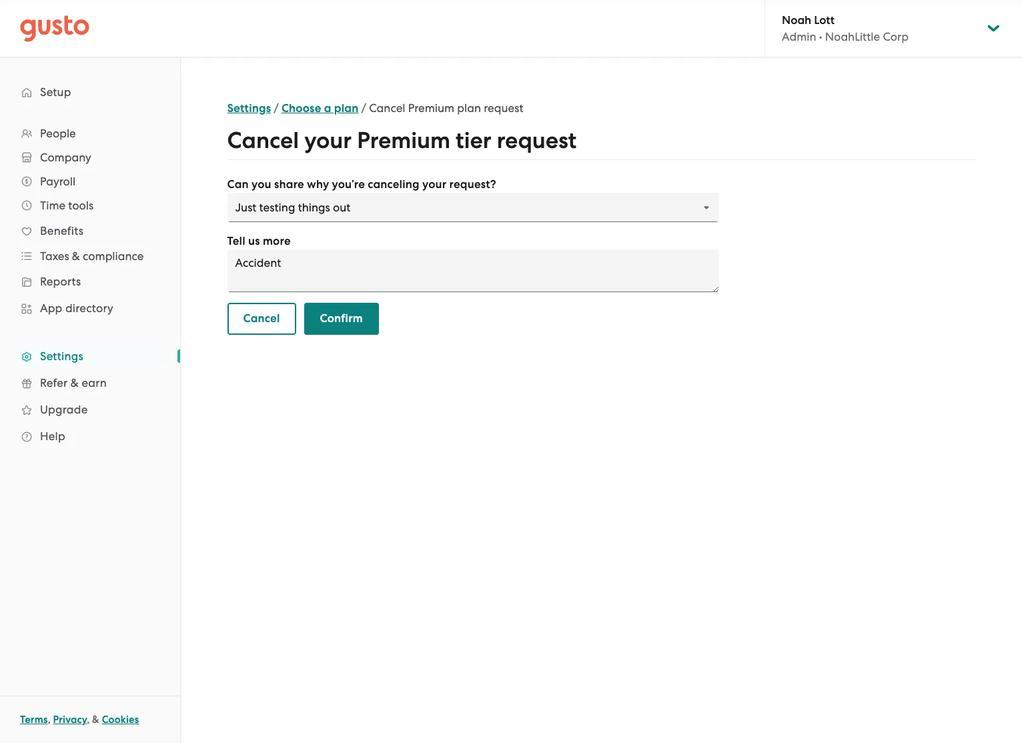Task type: describe. For each thing, give the bounding box(es) containing it.
confirm button
[[304, 303, 379, 335]]

setup link
[[13, 80, 167, 104]]

tools
[[68, 199, 94, 212]]

company button
[[13, 145, 167, 170]]

share
[[274, 178, 304, 192]]

0 vertical spatial settings link
[[227, 101, 271, 115]]

tell
[[227, 234, 245, 248]]

can you share why you're canceling your request?
[[227, 178, 496, 192]]

tier
[[456, 127, 492, 154]]

choose a plan link
[[282, 101, 359, 115]]

taxes & compliance
[[40, 250, 144, 263]]

lott
[[814, 13, 835, 27]]

2 vertical spatial &
[[92, 714, 99, 726]]

•
[[819, 30, 823, 43]]

refer
[[40, 376, 68, 390]]

time tools
[[40, 199, 94, 212]]

request?
[[450, 178, 496, 192]]

setup
[[40, 85, 71, 99]]

cancel for cancel
[[243, 312, 280, 326]]

you're
[[332, 178, 365, 192]]

refer & earn link
[[13, 371, 167, 395]]

home image
[[20, 15, 89, 42]]

help
[[40, 430, 65, 443]]

noah
[[782, 13, 812, 27]]

plan inside settings / choose a plan / cancel premium plan request
[[457, 101, 481, 115]]

reports
[[40, 275, 81, 288]]

& for earn
[[71, 376, 79, 390]]

company
[[40, 151, 91, 164]]

people button
[[13, 121, 167, 145]]

time tools button
[[13, 194, 167, 218]]

privacy
[[53, 714, 87, 726]]

taxes & compliance button
[[13, 244, 167, 268]]

help link
[[13, 424, 167, 449]]

compliance
[[83, 250, 144, 263]]

settings for settings
[[40, 350, 83, 363]]

cancel link
[[227, 303, 296, 335]]

choose
[[282, 101, 321, 115]]

taxes
[[40, 250, 69, 263]]



Task type: vqa. For each thing, say whether or not it's contained in the screenshot.
YOU'RE
yes



Task type: locate. For each thing, give the bounding box(es) containing it.
& for compliance
[[72, 250, 80, 263]]

0 vertical spatial cancel
[[369, 101, 405, 115]]

1 horizontal spatial plan
[[457, 101, 481, 115]]

0 vertical spatial settings
[[227, 101, 271, 115]]

0 horizontal spatial /
[[274, 101, 279, 115]]

2 vertical spatial cancel
[[243, 312, 280, 326]]

cookies button
[[102, 712, 139, 728]]

upgrade
[[40, 403, 88, 416]]

privacy link
[[53, 714, 87, 726]]

0 horizontal spatial settings
[[40, 350, 83, 363]]

1 vertical spatial &
[[71, 376, 79, 390]]

app
[[40, 302, 62, 315]]

cancel your premium tier request
[[227, 127, 577, 154]]

directory
[[65, 302, 113, 315]]

list
[[0, 121, 180, 450]]

cancel for cancel your premium tier request
[[227, 127, 299, 154]]

premium
[[408, 101, 455, 115], [357, 127, 450, 154]]

2 , from the left
[[87, 714, 90, 726]]

settings link up refer & earn link
[[13, 344, 167, 368]]

noah lott admin • noahlittle corp
[[782, 13, 909, 43]]

premium up cancel your premium tier request
[[408, 101, 455, 115]]

settings / choose a plan / cancel premium plan request
[[227, 101, 524, 115]]

settings for settings / choose a plan / cancel premium plan request
[[227, 101, 271, 115]]

your
[[304, 127, 352, 154], [423, 178, 447, 192]]

refer & earn
[[40, 376, 107, 390]]

cancel inside settings / choose a plan / cancel premium plan request
[[369, 101, 405, 115]]

tell us more
[[227, 234, 291, 248]]

your down a at the top
[[304, 127, 352, 154]]

more
[[263, 234, 291, 248]]

settings link
[[227, 101, 271, 115], [13, 344, 167, 368]]

cancel
[[369, 101, 405, 115], [227, 127, 299, 154], [243, 312, 280, 326]]

0 vertical spatial your
[[304, 127, 352, 154]]

admin
[[782, 30, 817, 43]]

settings link left choose
[[227, 101, 271, 115]]

a
[[324, 101, 331, 115]]

,
[[48, 714, 51, 726], [87, 714, 90, 726]]

Tell us more text field
[[227, 250, 720, 292]]

settings up 'refer'
[[40, 350, 83, 363]]

benefits
[[40, 224, 83, 238]]

1 vertical spatial premium
[[357, 127, 450, 154]]

list containing people
[[0, 121, 180, 450]]

app directory
[[40, 302, 113, 315]]

0 horizontal spatial plan
[[334, 101, 359, 115]]

time
[[40, 199, 65, 212]]

1 vertical spatial settings
[[40, 350, 83, 363]]

noahlittle
[[825, 30, 880, 43]]

& left the earn
[[71, 376, 79, 390]]

0 horizontal spatial ,
[[48, 714, 51, 726]]

gusto navigation element
[[0, 57, 180, 471]]

can
[[227, 178, 249, 192]]

settings
[[227, 101, 271, 115], [40, 350, 83, 363]]

& right taxes
[[72, 250, 80, 263]]

request right tier
[[497, 127, 577, 154]]

, left cookies in the bottom of the page
[[87, 714, 90, 726]]

why
[[307, 178, 329, 192]]

plan up tier
[[457, 101, 481, 115]]

1 , from the left
[[48, 714, 51, 726]]

us
[[248, 234, 260, 248]]

, left privacy link
[[48, 714, 51, 726]]

0 horizontal spatial your
[[304, 127, 352, 154]]

request inside settings / choose a plan / cancel premium plan request
[[484, 101, 524, 115]]

1 horizontal spatial ,
[[87, 714, 90, 726]]

1 vertical spatial settings link
[[13, 344, 167, 368]]

upgrade link
[[13, 398, 167, 422]]

1 / from the left
[[274, 101, 279, 115]]

confirm
[[320, 312, 363, 326]]

corp
[[883, 30, 909, 43]]

benefits link
[[13, 219, 167, 243]]

earn
[[82, 376, 107, 390]]

& inside refer & earn link
[[71, 376, 79, 390]]

terms link
[[20, 714, 48, 726]]

plan
[[334, 101, 359, 115], [457, 101, 481, 115]]

terms
[[20, 714, 48, 726]]

0 vertical spatial premium
[[408, 101, 455, 115]]

people
[[40, 127, 76, 140]]

1 plan from the left
[[334, 101, 359, 115]]

request
[[484, 101, 524, 115], [497, 127, 577, 154]]

reports link
[[13, 270, 167, 294]]

&
[[72, 250, 80, 263], [71, 376, 79, 390], [92, 714, 99, 726]]

1 horizontal spatial settings
[[227, 101, 271, 115]]

0 vertical spatial request
[[484, 101, 524, 115]]

settings left choose
[[227, 101, 271, 115]]

1 horizontal spatial your
[[423, 178, 447, 192]]

your left request?
[[423, 178, 447, 192]]

request up tier
[[484, 101, 524, 115]]

& left cookies in the bottom of the page
[[92, 714, 99, 726]]

1 vertical spatial your
[[423, 178, 447, 192]]

1 horizontal spatial /
[[361, 101, 367, 115]]

0 vertical spatial &
[[72, 250, 80, 263]]

/ right a at the top
[[361, 101, 367, 115]]

canceling
[[368, 178, 420, 192]]

2 / from the left
[[361, 101, 367, 115]]

& inside taxes & compliance dropdown button
[[72, 250, 80, 263]]

premium inside settings / choose a plan / cancel premium plan request
[[408, 101, 455, 115]]

premium down settings / choose a plan / cancel premium plan request at top
[[357, 127, 450, 154]]

payroll button
[[13, 170, 167, 194]]

/
[[274, 101, 279, 115], [361, 101, 367, 115]]

you
[[252, 178, 272, 192]]

plan right a at the top
[[334, 101, 359, 115]]

app directory link
[[13, 296, 167, 320]]

0 horizontal spatial settings link
[[13, 344, 167, 368]]

settings inside gusto navigation element
[[40, 350, 83, 363]]

1 vertical spatial request
[[497, 127, 577, 154]]

1 vertical spatial cancel
[[227, 127, 299, 154]]

1 horizontal spatial settings link
[[227, 101, 271, 115]]

/ left choose
[[274, 101, 279, 115]]

terms , privacy , & cookies
[[20, 714, 139, 726]]

2 plan from the left
[[457, 101, 481, 115]]

payroll
[[40, 175, 76, 188]]

cookies
[[102, 714, 139, 726]]



